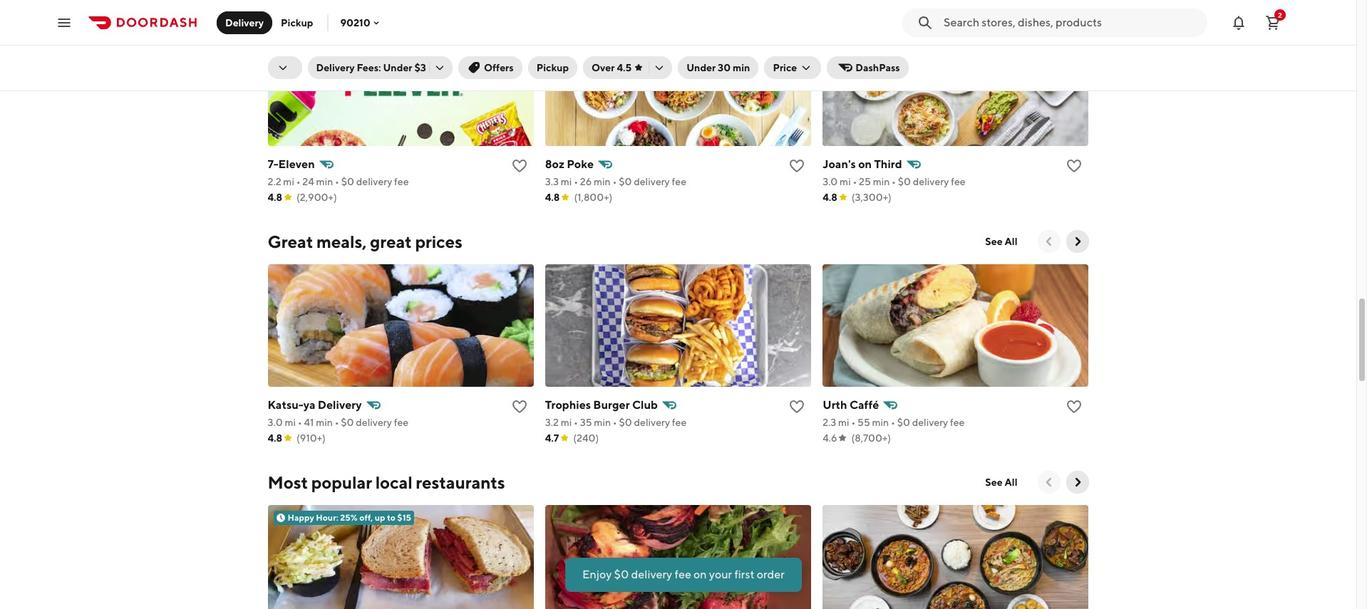 Task type: vqa. For each thing, say whether or not it's contained in the screenshot.
popular
yes



Task type: locate. For each thing, give the bounding box(es) containing it.
great meals, great prices
[[268, 232, 463, 252]]

1 previous button of carousel image from the top
[[1042, 235, 1056, 249]]

4.8 down 3.3
[[545, 192, 560, 203]]

fee for 7-eleven
[[394, 176, 409, 188]]

see for most popular local restaurants
[[986, 477, 1003, 488]]

4.8
[[268, 192, 282, 203], [545, 192, 560, 203], [823, 192, 838, 203], [268, 433, 282, 444]]

mi right 2.2
[[283, 176, 294, 188]]

pickup button left 90210
[[272, 11, 322, 34]]

previous button of carousel image for great meals, great prices
[[1042, 235, 1056, 249]]

pickup button left over
[[528, 56, 578, 79]]

1 vertical spatial see all link
[[977, 471, 1026, 494]]

3.0 for katsu-ya delivery
[[268, 417, 283, 429]]

mi right 2.3 at the right bottom of the page
[[839, 417, 850, 429]]

1 vertical spatial on
[[694, 568, 707, 582]]

click to add this store to your saved list image for urth caffé
[[1066, 399, 1083, 416]]

mi for joan's
[[840, 176, 851, 188]]

24
[[303, 176, 314, 188]]

delivery inside button
[[225, 17, 264, 28]]

1 all from the top
[[1005, 236, 1018, 247]]

all
[[1005, 236, 1018, 247], [1005, 477, 1018, 488]]

all left next button of carousel image
[[1005, 236, 1018, 247]]

3.3
[[545, 176, 559, 188]]

hour:
[[316, 513, 339, 523]]

up
[[878, 31, 889, 41], [375, 513, 385, 523]]

fee for 8oz poke
[[672, 176, 687, 188]]

fee for katsu-ya delivery
[[394, 417, 409, 429]]

3.0 down katsu- at the bottom left of the page
[[268, 417, 283, 429]]

off, right "20%"
[[863, 31, 876, 41]]

0 vertical spatial pickup
[[281, 17, 313, 28]]

to left '$7'
[[890, 31, 899, 41]]

1 horizontal spatial to
[[890, 31, 899, 41]]

click to add this store to your saved list image for 7-eleven
[[511, 158, 528, 175]]

• down third
[[892, 176, 896, 188]]

$​0 right 55 at the right bottom
[[897, 417, 910, 429]]

1 vertical spatial up
[[375, 513, 385, 523]]

enjoy
[[583, 568, 612, 582]]

4.8 down katsu- at the bottom left of the page
[[268, 433, 282, 444]]

2 see from the top
[[986, 477, 1003, 488]]

previous button of carousel image
[[1042, 235, 1056, 249], [1042, 476, 1056, 490]]

to left $15
[[387, 513, 396, 523]]

0 vertical spatial pickup button
[[272, 11, 322, 34]]

•
[[296, 176, 301, 188], [335, 176, 339, 188], [574, 176, 578, 188], [613, 176, 617, 188], [853, 176, 857, 188], [892, 176, 896, 188], [298, 417, 302, 429], [335, 417, 339, 429], [574, 417, 578, 429], [613, 417, 617, 429], [852, 417, 856, 429], [891, 417, 895, 429]]

delivery up great meals, great prices link
[[356, 176, 392, 188]]

0 horizontal spatial 3.0
[[268, 417, 283, 429]]

min right 41
[[316, 417, 333, 429]]

delivery
[[356, 176, 392, 188], [634, 176, 670, 188], [913, 176, 949, 188], [356, 417, 392, 429], [634, 417, 670, 429], [912, 417, 948, 429], [631, 568, 673, 582]]

offers button
[[458, 56, 522, 79]]

under left 30
[[687, 62, 716, 73]]

happy hour: 25% off, up to $15
[[288, 513, 411, 523]]

1 see all link from the top
[[977, 230, 1026, 253]]

see all for most popular local restaurants
[[986, 477, 1018, 488]]

4.8 down 2.2
[[268, 192, 282, 203]]

3.2
[[545, 417, 559, 429]]

0 horizontal spatial pickup
[[281, 17, 313, 28]]

delivery right 26
[[634, 176, 670, 188]]

3 items, open order cart image
[[1265, 14, 1282, 31]]

1 horizontal spatial off,
[[863, 31, 876, 41]]

fee
[[394, 176, 409, 188], [672, 176, 687, 188], [951, 176, 966, 188], [394, 417, 409, 429], [672, 417, 687, 429], [950, 417, 965, 429], [675, 568, 691, 582]]

see all for great meals, great prices
[[986, 236, 1018, 247]]

previous button of carousel image left next button of carousel image
[[1042, 235, 1056, 249]]

to
[[890, 31, 899, 41], [387, 513, 396, 523]]

0 horizontal spatial under
[[383, 62, 412, 73]]

delivery right 55 at the right bottom
[[912, 417, 948, 429]]

1 vertical spatial 3.0
[[268, 417, 283, 429]]

min for trophies burger club
[[594, 417, 611, 429]]

2 button
[[1259, 8, 1288, 37]]

delivery up most popular local restaurants "link"
[[356, 417, 392, 429]]

all for restaurants
[[1005, 477, 1018, 488]]

next button of carousel image
[[1071, 476, 1085, 490]]

1 vertical spatial delivery
[[316, 62, 355, 73]]

caffé
[[850, 399, 879, 412]]

0 vertical spatial previous button of carousel image
[[1042, 235, 1056, 249]]

2.2
[[268, 176, 281, 188]]

Store search: begin typing to search for stores available on DoorDash text field
[[944, 15, 1199, 30]]

0 vertical spatial all
[[1005, 236, 1018, 247]]

offers
[[484, 62, 514, 73]]

$​0
[[341, 176, 354, 188], [619, 176, 632, 188], [898, 176, 911, 188], [341, 417, 354, 429], [619, 417, 632, 429], [897, 417, 910, 429]]

min right 55 at the right bottom
[[872, 417, 889, 429]]

4.8 down joan's
[[823, 192, 838, 203]]

mi right 3.3
[[561, 176, 572, 188]]

mi down katsu- at the bottom left of the page
[[285, 417, 296, 429]]

$​0 for urth caffé
[[897, 417, 910, 429]]

pickup left over
[[537, 62, 569, 73]]

min right 26
[[594, 176, 611, 188]]

$​0 right 24
[[341, 176, 354, 188]]

2 see all from the top
[[986, 477, 1018, 488]]

$​0 down third
[[898, 176, 911, 188]]

delivery
[[225, 17, 264, 28], [316, 62, 355, 73], [318, 399, 362, 412]]

mi right 3.2
[[561, 417, 572, 429]]

(8,700+)
[[852, 433, 891, 444]]

most popular local restaurants link
[[268, 471, 505, 494]]

2 previous button of carousel image from the top
[[1042, 476, 1056, 490]]

delivery for 8oz poke
[[634, 176, 670, 188]]

click to add this store to your saved list image for trophies burger club
[[789, 399, 806, 416]]

see
[[986, 236, 1003, 247], [986, 477, 1003, 488]]

previous button of carousel image left next button of carousel icon
[[1042, 476, 1056, 490]]

on up "25" on the top of the page
[[859, 158, 872, 171]]

2 horizontal spatial click to add this store to your saved list image
[[1066, 399, 1083, 416]]

• left "25" on the top of the page
[[853, 176, 857, 188]]

• up (8,700+)
[[891, 417, 895, 429]]

all left next button of carousel icon
[[1005, 477, 1018, 488]]

joan's on third
[[823, 158, 902, 171]]

0 vertical spatial up
[[878, 31, 889, 41]]

7-
[[268, 158, 279, 171]]

mi
[[283, 176, 294, 188], [561, 176, 572, 188], [840, 176, 851, 188], [285, 417, 296, 429], [561, 417, 572, 429], [839, 417, 850, 429]]

up left $15
[[375, 513, 385, 523]]

0 vertical spatial see
[[986, 236, 1003, 247]]

3.3 mi • 26 min • $​0 delivery fee
[[545, 176, 687, 188]]

• right 41
[[335, 417, 339, 429]]

1 horizontal spatial pickup
[[537, 62, 569, 73]]

1 horizontal spatial up
[[878, 31, 889, 41]]

delivery down club
[[634, 417, 670, 429]]

1 vertical spatial see all
[[986, 477, 1018, 488]]

delivery for 7-eleven
[[356, 176, 392, 188]]

3.0 for joan's on third
[[823, 176, 838, 188]]

katsu-ya delivery
[[268, 399, 362, 412]]

90210
[[340, 17, 370, 28]]

4.8 for katsu-
[[268, 433, 282, 444]]

min right 24
[[316, 176, 333, 188]]

2 see all link from the top
[[977, 471, 1026, 494]]

1 horizontal spatial on
[[859, 158, 872, 171]]

min
[[733, 62, 750, 73], [316, 176, 333, 188], [594, 176, 611, 188], [873, 176, 890, 188], [316, 417, 333, 429], [594, 417, 611, 429], [872, 417, 889, 429]]

1 vertical spatial off,
[[360, 513, 373, 523]]

min right 30
[[733, 62, 750, 73]]

3.0 down joan's
[[823, 176, 838, 188]]

up left '$7'
[[878, 31, 889, 41]]

4.8 for joan's
[[823, 192, 838, 203]]

mi for katsu-
[[285, 417, 296, 429]]

20%
[[843, 31, 861, 41]]

2 horizontal spatial click to add this store to your saved list image
[[1066, 158, 1083, 175]]

2 under from the left
[[687, 62, 716, 73]]

1 see from the top
[[986, 236, 1003, 247]]

next button of carousel image
[[1071, 235, 1085, 249]]

burger
[[593, 399, 630, 412]]

off,
[[863, 31, 876, 41], [360, 513, 373, 523]]

enjoy $0 delivery fee on your first order
[[583, 568, 785, 582]]

2 all from the top
[[1005, 477, 1018, 488]]

on left your
[[694, 568, 707, 582]]

0 vertical spatial off,
[[863, 31, 876, 41]]

delivery fees: under $3
[[316, 62, 426, 73]]

$​0 down katsu-ya delivery
[[341, 417, 354, 429]]

0 horizontal spatial click to add this store to your saved list image
[[511, 399, 528, 416]]

1 vertical spatial pickup button
[[528, 56, 578, 79]]

trophies burger club
[[545, 399, 658, 412]]

click to add this store to your saved list image
[[789, 158, 806, 175], [1066, 158, 1083, 175], [511, 399, 528, 416]]

1 vertical spatial see
[[986, 477, 1003, 488]]

$0
[[614, 568, 629, 582]]

delivery for joan's on third
[[913, 176, 949, 188]]

fee for trophies burger club
[[672, 417, 687, 429]]

trophies
[[545, 399, 591, 412]]

0 horizontal spatial to
[[387, 513, 396, 523]]

under 30 min button
[[678, 56, 759, 79]]

$​0 down burger
[[619, 417, 632, 429]]

1 vertical spatial previous button of carousel image
[[1042, 476, 1056, 490]]

urth
[[823, 399, 847, 412]]

1 vertical spatial all
[[1005, 477, 1018, 488]]

$​0 for trophies burger club
[[619, 417, 632, 429]]

under
[[383, 62, 412, 73], [687, 62, 716, 73]]

0 vertical spatial see all
[[986, 236, 1018, 247]]

1 horizontal spatial click to add this store to your saved list image
[[789, 399, 806, 416]]

min right 35
[[594, 417, 611, 429]]

pickup right delivery button in the top left of the page
[[281, 17, 313, 28]]

under left $3
[[383, 62, 412, 73]]

1 horizontal spatial click to add this store to your saved list image
[[789, 158, 806, 175]]

0 horizontal spatial up
[[375, 513, 385, 523]]

1 see all from the top
[[986, 236, 1018, 247]]

1 horizontal spatial 3.0
[[823, 176, 838, 188]]

on
[[859, 158, 872, 171], [694, 568, 707, 582]]

1 horizontal spatial under
[[687, 62, 716, 73]]

min right "25" on the top of the page
[[873, 176, 890, 188]]

off, right 25%
[[360, 513, 373, 523]]

0 vertical spatial delivery
[[225, 17, 264, 28]]

mi down joan's
[[840, 176, 851, 188]]

popular
[[311, 473, 372, 493]]

click to add this store to your saved list image
[[511, 158, 528, 175], [789, 399, 806, 416], [1066, 399, 1083, 416]]

pickup
[[281, 17, 313, 28], [537, 62, 569, 73]]

0 vertical spatial 3.0
[[823, 176, 838, 188]]

delivery right "25" on the top of the page
[[913, 176, 949, 188]]

• left 24
[[296, 176, 301, 188]]

0 horizontal spatial click to add this store to your saved list image
[[511, 158, 528, 175]]

90210 button
[[340, 17, 382, 28]]

3.0 mi • 41 min • $​0 delivery fee
[[268, 417, 409, 429]]

see all link
[[977, 230, 1026, 253], [977, 471, 1026, 494]]

meals,
[[317, 232, 367, 252]]

joan's
[[823, 158, 856, 171]]

0 vertical spatial see all link
[[977, 230, 1026, 253]]

pickup button
[[272, 11, 322, 34], [528, 56, 578, 79]]

urth caffé
[[823, 399, 879, 412]]

25
[[859, 176, 871, 188]]

local
[[375, 473, 413, 493]]

0 horizontal spatial on
[[694, 568, 707, 582]]

2 vertical spatial delivery
[[318, 399, 362, 412]]

(1,800+)
[[574, 192, 613, 203]]

notification bell image
[[1231, 14, 1248, 31]]

$​0 right 26
[[619, 176, 632, 188]]



Task type: describe. For each thing, give the bounding box(es) containing it.
2.3 mi • 55 min • $​0 delivery fee
[[823, 417, 965, 429]]

third
[[874, 158, 902, 171]]

price
[[773, 62, 797, 73]]

most
[[268, 473, 308, 493]]

(240)
[[573, 433, 599, 444]]

$​0 for joan's on third
[[898, 176, 911, 188]]

0 vertical spatial to
[[890, 31, 899, 41]]

1 vertical spatial to
[[387, 513, 396, 523]]

previous button of carousel image for most popular local restaurants
[[1042, 476, 1056, 490]]

$7
[[901, 31, 911, 41]]

(2,900+)
[[297, 192, 337, 203]]

see all link for restaurants
[[977, 471, 1026, 494]]

$15
[[397, 513, 411, 523]]

mi for urth
[[839, 417, 850, 429]]

delivery for delivery
[[225, 17, 264, 28]]

1 under from the left
[[383, 62, 412, 73]]

1 horizontal spatial pickup button
[[528, 56, 578, 79]]

2.3
[[823, 417, 837, 429]]

min for urth caffé
[[872, 417, 889, 429]]

• left 26
[[574, 176, 578, 188]]

happy
[[288, 513, 314, 523]]

$3
[[415, 62, 426, 73]]

min for joan's on third
[[873, 176, 890, 188]]

open menu image
[[56, 14, 73, 31]]

eleven
[[278, 158, 315, 171]]

8oz poke
[[545, 158, 594, 171]]

7-eleven
[[268, 158, 315, 171]]

8oz
[[545, 158, 565, 171]]

order
[[757, 568, 785, 582]]

fees:
[[357, 62, 381, 73]]

club
[[632, 399, 658, 412]]

delivery for urth caffé
[[912, 417, 948, 429]]

20% off, up to $7
[[843, 31, 911, 41]]

dashpass
[[856, 62, 900, 73]]

price button
[[765, 56, 822, 79]]

0 vertical spatial on
[[859, 158, 872, 171]]

fee for urth caffé
[[950, 417, 965, 429]]

• left 41
[[298, 417, 302, 429]]

katsu-
[[268, 399, 303, 412]]

4.8 for 7-
[[268, 192, 282, 203]]

see all link for prices
[[977, 230, 1026, 253]]

restaurants
[[416, 473, 505, 493]]

4.8 for 8oz
[[545, 192, 560, 203]]

delivery for katsu-ya delivery
[[356, 417, 392, 429]]

• left 35
[[574, 417, 578, 429]]

great meals, great prices link
[[268, 230, 463, 253]]

see for great meals, great prices
[[986, 236, 1003, 247]]

0 horizontal spatial off,
[[360, 513, 373, 523]]

• left 55 at the right bottom
[[852, 417, 856, 429]]

first
[[735, 568, 755, 582]]

• right 26
[[613, 176, 617, 188]]

min for katsu-ya delivery
[[316, 417, 333, 429]]

(3,300+)
[[852, 192, 892, 203]]

3.2 mi • 35 min • $​0 delivery fee
[[545, 417, 687, 429]]

great
[[268, 232, 313, 252]]

4.6
[[823, 433, 837, 444]]

delivery for trophies burger club
[[634, 417, 670, 429]]

4.7
[[545, 433, 559, 444]]

25%
[[340, 513, 358, 523]]

$​0 for 8oz poke
[[619, 176, 632, 188]]

click to add this store to your saved list image for katsu-ya delivery
[[511, 399, 528, 416]]

min for 8oz poke
[[594, 176, 611, 188]]

2
[[1278, 10, 1283, 19]]

click to add this store to your saved list image for joan's on third
[[1066, 158, 1083, 175]]

over 4.5
[[592, 62, 632, 73]]

delivery for delivery fees: under $3
[[316, 62, 355, 73]]

mi for 8oz
[[561, 176, 572, 188]]

all for prices
[[1005, 236, 1018, 247]]

fee for joan's on third
[[951, 176, 966, 188]]

over
[[592, 62, 615, 73]]

great
[[370, 232, 412, 252]]

3.0 mi • 25 min • $​0 delivery fee
[[823, 176, 966, 188]]

under 30 min
[[687, 62, 750, 73]]

poke
[[567, 158, 594, 171]]

mi for trophies
[[561, 417, 572, 429]]

min for 7-eleven
[[316, 176, 333, 188]]

$​0 for katsu-ya delivery
[[341, 417, 354, 429]]

click to add this store to your saved list image for 8oz poke
[[789, 158, 806, 175]]

4.5
[[617, 62, 632, 73]]

your
[[709, 568, 732, 582]]

35
[[580, 417, 592, 429]]

55
[[858, 417, 870, 429]]

ya
[[303, 399, 316, 412]]

• up (2,900+)
[[335, 176, 339, 188]]

41
[[304, 417, 314, 429]]

mi for 7-
[[283, 176, 294, 188]]

(910+)
[[297, 433, 326, 444]]

most popular local restaurants
[[268, 473, 505, 493]]

under inside button
[[687, 62, 716, 73]]

• down burger
[[613, 417, 617, 429]]

30
[[718, 62, 731, 73]]

dashpass button
[[827, 56, 909, 79]]

0 horizontal spatial pickup button
[[272, 11, 322, 34]]

2.2 mi • 24 min • $​0 delivery fee
[[268, 176, 409, 188]]

prices
[[415, 232, 463, 252]]

delivery right $0
[[631, 568, 673, 582]]

26
[[580, 176, 592, 188]]

min inside under 30 min button
[[733, 62, 750, 73]]

delivery button
[[217, 11, 272, 34]]

$​0 for 7-eleven
[[341, 176, 354, 188]]

1 vertical spatial pickup
[[537, 62, 569, 73]]

over 4.5 button
[[583, 56, 672, 79]]



